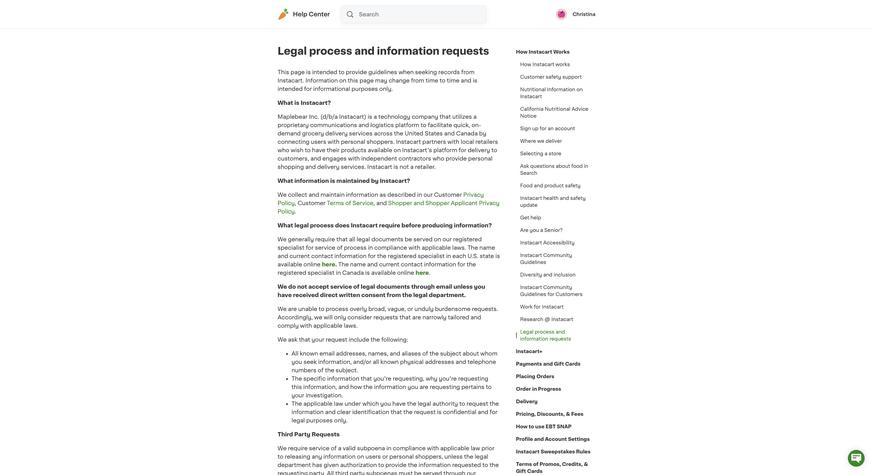 Task type: vqa. For each thing, say whether or not it's contained in the screenshot.
the leftmost 11
no



Task type: locate. For each thing, give the bounding box(es) containing it.
online left the here.
[[304, 262, 321, 267]]

service
[[353, 201, 374, 206]]

products
[[341, 148, 367, 153]]

0 horizontal spatial terms
[[327, 201, 344, 206]]

our
[[424, 192, 433, 198], [443, 237, 452, 242]]

direct
[[320, 293, 338, 298]]

community for instacart community guidelines
[[544, 253, 572, 258]]

the up written
[[338, 262, 349, 267]]

pricing,
[[516, 412, 536, 417]]

what up maplebear
[[278, 100, 293, 106]]

on-
[[472, 122, 482, 128]]

process inside we generally require that all legal documents be served on our registered specialist for service of process in compliance with applicable laws. the name and current contact information for the registered specialist in each u.s. state is available online
[[344, 245, 367, 251]]

customer down the collect
[[298, 201, 326, 206]]

for inside all known email addresses, names, and aliases of the subject about whom you seek information, and/or all known physical addresses and telephone numbers of the subject. the specific information that you're requesting, why you're requesting this information, and how the information you are requesting pertains to your investigation. the applicable law under which you have the legal authority to request the information and clear identification that the request is confidential and for legal purposes only.
[[490, 410, 498, 415]]

records
[[439, 69, 460, 75]]

to down records
[[440, 78, 446, 83]]

3 what from the top
[[278, 223, 293, 228]]

0 vertical spatial customer
[[520, 75, 545, 80]]

of inside we do not accept service of legal documents through email unless you have received direct written consent from the legal department.
[[354, 284, 360, 290]]

0 vertical spatial privacy
[[464, 192, 484, 198]]

that
[[440, 114, 451, 120], [337, 237, 348, 242], [400, 315, 411, 320], [299, 337, 310, 343], [361, 376, 372, 382], [391, 410, 402, 415]]

you
[[530, 228, 539, 233], [474, 284, 485, 290], [292, 360, 302, 365], [408, 385, 418, 390], [381, 401, 391, 407]]

legal down research
[[520, 330, 534, 335]]

purposes down may
[[352, 86, 378, 92]]

2 horizontal spatial from
[[462, 69, 475, 75]]

served inside we require service of a valid subpoena in compliance with applicable law prior to releasing any information on users or personal shoppers, unless the legal department has given authorization to provide the information requested to the requesting party. all third party subpoenas must be served through
[[423, 471, 442, 476]]

1 horizontal spatial through
[[444, 471, 466, 476]]

2 guidelines from the top
[[520, 292, 547, 297]]

intended down instacart.
[[278, 86, 303, 92]]

current inside the name and current contact information for the registered specialist in canada is available online
[[379, 262, 400, 267]]

0 vertical spatial have
[[312, 148, 326, 153]]

2 vertical spatial personal
[[390, 454, 414, 460]]

we inside 'we are unable to process overly broad, vague, or unduly burdensome requests. accordingly, we will only consider requests that are narrowly tailored and comply with applicable laws.'
[[314, 315, 322, 320]]

1 shopper from the left
[[389, 201, 412, 206]]

maplebear
[[278, 114, 308, 120]]

get help
[[520, 216, 541, 220]]

your down specific
[[292, 393, 304, 399]]

to inside 'we are unable to process overly broad, vague, or unduly burdensome requests. accordingly, we will only consider requests that are narrowly tailored and comply with applicable laws.'
[[319, 307, 325, 312]]

orders
[[537, 375, 555, 379]]

1 horizontal spatial registered
[[388, 254, 417, 259]]

2 what from the top
[[278, 178, 293, 184]]

0 vertical spatial information
[[306, 78, 338, 83]]

broad,
[[369, 307, 386, 312]]

purposes inside this page is intended to provide guidelines when seeking records from instacart. information on this page may change from time to time and is intended for informational purposes only.
[[352, 86, 378, 92]]

for up what is instacart? on the left of page
[[304, 86, 312, 92]]

1 horizontal spatial request
[[414, 410, 436, 415]]

on inside this page is intended to provide guidelines when seeking records from instacart. information on this page may change from time to time and is intended for informational purposes only.
[[339, 78, 347, 83]]

service up the here. link
[[315, 245, 336, 251]]

this inside this page is intended to provide guidelines when seeking records from instacart. information on this page may change from time to time and is intended for informational purposes only.
[[348, 78, 358, 83]]

0 horizontal spatial from
[[387, 293, 401, 298]]

cards inside terms of promos, credits, & gift cards
[[527, 469, 543, 474]]

0 horizontal spatial canada
[[342, 270, 364, 276]]

policy inside shopper and shopper applicant privacy policy
[[278, 209, 295, 214]]

do
[[288, 284, 296, 290]]

available up we do not accept service of legal documents through email unless you have received direct written consent from the legal department.
[[372, 270, 396, 276]]

1 vertical spatial legal
[[520, 330, 534, 335]]

by up we collect and maintain information as described in our customer at the top of the page
[[371, 178, 379, 184]]

community down accessibility
[[544, 253, 572, 258]]

0 vertical spatial not
[[400, 164, 409, 170]]

1 vertical spatial requests
[[374, 315, 398, 320]]

provide down local
[[446, 156, 467, 161]]

instacart? up described
[[380, 178, 410, 184]]

1 horizontal spatial about
[[556, 164, 570, 169]]

with down accordingly, at the left
[[300, 323, 312, 329]]

applicable down producing
[[422, 245, 451, 251]]

users down grocery in the top left of the page
[[311, 139, 326, 145]]

is inside all known email addresses, names, and aliases of the subject about whom you seek information, and/or all known physical addresses and telephone numbers of the subject. the specific information that you're requesting, why you're requesting this information, and how the information you are requesting pertains to your investigation. the applicable law under which you have the legal authority to request the information and clear identification that the request is confidential and for legal purposes only.
[[437, 410, 442, 415]]

has
[[313, 463, 322, 468]]

request up addresses,
[[326, 337, 347, 343]]

1 vertical spatial your
[[292, 393, 304, 399]]

to down retailers
[[492, 148, 498, 153]]

0 horizontal spatial all
[[292, 351, 299, 357]]

1 vertical spatial we
[[314, 315, 322, 320]]

safety right health
[[571, 196, 586, 201]]

not up the received
[[297, 284, 307, 290]]

request
[[326, 337, 347, 343], [467, 401, 488, 407], [414, 410, 436, 415]]

privacy inside "privacy policy"
[[464, 192, 484, 198]]

ask questions about food in search
[[520, 164, 589, 176]]

unduly
[[415, 307, 434, 312]]

applicable inside we require service of a valid subpoena in compliance with applicable law prior to releasing any information on users or personal shoppers, unless the legal department has given authorization to provide the information requested to the requesting party. all third party subpoenas must be served through
[[441, 446, 470, 452]]

3 we from the top
[[278, 284, 287, 290]]

1 horizontal spatial &
[[584, 462, 588, 467]]

0 horizontal spatial laws.
[[344, 323, 358, 329]]

sign
[[520, 126, 531, 131]]

department
[[278, 463, 311, 468]]

0 vertical spatial from
[[462, 69, 475, 75]]

0 vertical spatial only.
[[380, 86, 393, 92]]

1 horizontal spatial not
[[400, 164, 409, 170]]

.
[[295, 209, 296, 214], [429, 270, 431, 276]]

privacy right applicant
[[479, 201, 500, 206]]

the inside maplebear inc. (d/b/a instacart) is a technology company that utilizes a proprietary communications and logistics platform to facilitate quick, on- demand grocery delivery services across the united states and canada by connecting users with personal shoppers. instacart partners with local retailers who wish to have their products available on instacart's platform for delivery to customers, and engages with independent contractors who provide personal shopping and delivery services. instacart is not a retailer.
[[394, 131, 404, 136]]

require down shopper and shopper applicant privacy policy link
[[379, 223, 400, 228]]

0 horizontal spatial your
[[292, 393, 304, 399]]

1 vertical spatial served
[[423, 471, 442, 476]]

instacart health and safety update link
[[516, 192, 596, 212]]

to down company
[[421, 122, 427, 128]]

information down requesting,
[[374, 385, 406, 390]]

instacart inside instacart community guidelines
[[520, 253, 542, 258]]

inclusion
[[554, 273, 576, 278]]

cards down promos,
[[527, 469, 543, 474]]

0 vertical spatial .
[[295, 209, 296, 214]]

from up "vague,"
[[387, 293, 401, 298]]

time down 'seeking'
[[426, 78, 438, 83]]

or
[[408, 307, 413, 312], [383, 454, 388, 460]]

instacart down are
[[520, 241, 542, 246]]

u.s.
[[468, 254, 479, 259]]

that up how
[[361, 376, 372, 382]]

and inside shopper and shopper applicant privacy policy
[[414, 201, 424, 206]]

the inside the name and current contact information for the registered specialist in canada is available online
[[467, 262, 476, 267]]

known up seek
[[300, 351, 318, 357]]

2 horizontal spatial provide
[[446, 156, 467, 161]]

0 vertical spatial terms
[[327, 201, 344, 206]]

0 horizontal spatial by
[[371, 178, 379, 184]]

we inside we generally require that all legal documents be served on our registered specialist for service of process in compliance with applicable laws. the name and current contact information for the registered specialist in each u.s. state is available online
[[278, 237, 287, 242]]

community inside instacart community guidelines for customers
[[544, 285, 572, 290]]

0 horizontal spatial time
[[426, 78, 438, 83]]

how down how instacart works
[[520, 62, 532, 67]]

information, up subject.
[[318, 360, 352, 365]]

0 horizontal spatial you're
[[374, 376, 392, 382]]

instacart inside instacart community guidelines for customers
[[520, 285, 542, 290]]

in right food
[[584, 164, 589, 169]]

states
[[425, 131, 443, 136]]

canada up written
[[342, 270, 364, 276]]

instacart's
[[402, 148, 432, 153]]

1 vertical spatial what
[[278, 178, 293, 184]]

0 vertical spatial legal
[[278, 46, 307, 56]]

documents down 'what legal process does instacart require before producing information?'
[[372, 237, 404, 242]]

0 horizontal spatial name
[[350, 262, 366, 267]]

the inside the name and current contact information for the registered specialist in canada is available online
[[338, 262, 349, 267]]

1 vertical spatial instacart?
[[380, 178, 410, 184]]

guidelines up the diversity
[[520, 260, 547, 265]]

0 vertical spatial documents
[[372, 237, 404, 242]]

1 vertical spatial about
[[463, 351, 479, 357]]

services
[[349, 131, 373, 136]]

customer safety support link
[[516, 71, 586, 83]]

5 we from the top
[[278, 337, 287, 343]]

current inside we generally require that all legal documents be served on our registered specialist for service of process in compliance with applicable laws. the name and current contact information for the registered specialist in each u.s. state is available online
[[290, 254, 310, 259]]

to up confidential
[[460, 401, 465, 407]]

specific
[[304, 376, 326, 382]]

canada inside maplebear inc. (d/b/a instacart) is a technology company that utilizes a proprietary communications and logistics platform to facilitate quick, on- demand grocery delivery services across the united states and canada by connecting users with personal shoppers. instacart partners with local retailers who wish to have their products available on instacart's platform for delivery to customers, and engages with independent contractors who provide personal shopping and delivery services. instacart is not a retailer.
[[456, 131, 478, 136]]

delivery down communications
[[326, 131, 348, 136]]

information, up investigation.
[[304, 385, 337, 390]]

safety inside instacart health and safety update
[[571, 196, 586, 201]]

a up on-
[[474, 114, 477, 120]]

applicable up 'requested'
[[441, 446, 470, 452]]

nutritional inside california nutritional advice notice
[[545, 107, 571, 112]]

physical
[[400, 360, 424, 365]]

confidential
[[443, 410, 477, 415]]

fees
[[572, 412, 584, 417]]

we left 'ask'
[[278, 337, 287, 343]]

0 horizontal spatial not
[[297, 284, 307, 290]]

4 we from the top
[[278, 307, 287, 312]]

laws. down consider
[[344, 323, 358, 329]]

0 horizontal spatial all
[[349, 237, 355, 242]]

1 we from the top
[[278, 192, 287, 198]]

1 horizontal spatial we
[[538, 139, 545, 144]]

we inside we require service of a valid subpoena in compliance with applicable law prior to releasing any information on users or personal shoppers, unless the legal department has given authorization to provide the information requested to the requesting party. all third party subpoenas must be served through
[[278, 446, 287, 452]]

vague,
[[388, 307, 406, 312]]

contractors
[[399, 156, 431, 161]]

legal up the unduly
[[414, 293, 428, 298]]

0 vertical spatial about
[[556, 164, 570, 169]]

what is instacart?
[[278, 100, 331, 106]]

0 vertical spatial unless
[[454, 284, 473, 290]]

1 horizontal spatial you're
[[439, 376, 457, 382]]

food
[[572, 164, 583, 169]]

contact inside the name and current contact information for the registered specialist in canada is available online
[[401, 262, 423, 267]]

all down does
[[349, 237, 355, 242]]

for left an at the top right of page
[[540, 126, 547, 131]]

what for what information is maintained by instacart?
[[278, 178, 293, 184]]

0 vertical spatial this
[[348, 78, 358, 83]]

in
[[584, 164, 589, 169], [417, 192, 422, 198], [368, 245, 373, 251], [446, 254, 451, 259], [336, 270, 341, 276], [532, 387, 537, 392], [387, 446, 392, 452]]

sign up for an account
[[520, 126, 575, 131]]

of left promos,
[[533, 462, 539, 467]]

0 horizontal spatial instacart?
[[301, 100, 331, 106]]

seeking
[[415, 69, 437, 75]]

to right pertains
[[486, 385, 492, 390]]

and inside the name and current contact information for the registered specialist in canada is available online
[[367, 262, 378, 267]]

canada inside the name and current contact information for the registered specialist in canada is available online
[[342, 270, 364, 276]]

this inside all known email addresses, names, and aliases of the subject about whom you seek information, and/or all known physical addresses and telephone numbers of the subject. the specific information that you're requesting, why you're requesting this information, and how the information you are requesting pertains to your investigation. the applicable law under which you have the legal authority to request the information and clear identification that the request is confidential and for legal purposes only.
[[292, 385, 302, 390]]

how
[[350, 385, 362, 390]]

shoppers,
[[415, 454, 443, 460]]

on up the informational
[[339, 78, 347, 83]]

service up written
[[331, 284, 352, 290]]

information
[[377, 46, 440, 56], [295, 178, 329, 184], [346, 192, 378, 198], [335, 254, 367, 259], [424, 262, 456, 267], [520, 337, 549, 342], [327, 376, 360, 382], [374, 385, 406, 390], [292, 410, 324, 415], [324, 454, 356, 460], [419, 463, 451, 468]]

your
[[312, 337, 324, 343], [292, 393, 304, 399]]

guidelines
[[369, 69, 397, 75]]

with up 'their'
[[328, 139, 340, 145]]

producing
[[423, 223, 453, 228]]

through down here .
[[411, 284, 435, 290]]

in right order
[[532, 387, 537, 392]]

selecting a store
[[520, 151, 562, 156]]

compliance up shoppers,
[[393, 446, 426, 452]]

email inside all known email addresses, names, and aliases of the subject about whom you seek information, and/or all known physical addresses and telephone numbers of the subject. the specific information that you're requesting, why you're requesting this information, and how the information you are requesting pertains to your investigation. the applicable law under which you have the legal authority to request the information and clear identification that the request is confidential and for legal purposes only.
[[320, 351, 335, 357]]

of up written
[[354, 284, 360, 290]]

we left generally
[[278, 237, 287, 242]]

1 guidelines from the top
[[520, 260, 547, 265]]

community for instacart community guidelines for customers
[[544, 285, 572, 290]]

1 what from the top
[[278, 100, 293, 106]]

with left local
[[448, 139, 460, 145]]

we for we do not accept service of legal documents through email unless you have received direct written consent from the legal department.
[[278, 284, 287, 290]]

by
[[479, 131, 487, 136], [371, 178, 379, 184]]

0 horizontal spatial provide
[[346, 69, 367, 75]]

legal down prior
[[475, 454, 488, 460]]

grocery
[[302, 131, 324, 136]]

shopper up producing
[[426, 201, 450, 206]]

addresses,
[[336, 351, 367, 357]]

not inside maplebear inc. (d/b/a instacart) is a technology company that utilizes a proprietary communications and logistics platform to facilitate quick, on- demand grocery delivery services across the united states and canada by connecting users with personal shoppers. instacart partners with local retailers who wish to have their products available on instacart's platform for delivery to customers, and engages with independent contractors who provide personal shopping and delivery services. instacart is not a retailer.
[[400, 164, 409, 170]]

0 vertical spatial provide
[[346, 69, 367, 75]]

a inside 'link'
[[541, 228, 543, 233]]

your up seek
[[312, 337, 324, 343]]

pricing, discounts, & fees link
[[516, 408, 584, 421]]

from right records
[[462, 69, 475, 75]]

nutritional inside nutritional information on instacart
[[520, 87, 546, 92]]

1 horizontal spatial email
[[436, 284, 452, 290]]

available
[[368, 148, 393, 153], [278, 262, 302, 267], [372, 270, 396, 276]]

or inside 'we are unable to process overly broad, vague, or unduly burdensome requests. accordingly, we will only consider requests that are narrowly tailored and comply with applicable laws.'
[[408, 307, 413, 312]]

safety down the how instacart works
[[546, 75, 562, 80]]

1 you're from the left
[[374, 376, 392, 382]]

0 vertical spatial delivery
[[326, 131, 348, 136]]

1 vertical spatial all
[[327, 471, 334, 476]]

provide
[[346, 69, 367, 75], [446, 156, 467, 161], [386, 463, 407, 468]]

1 policy from the top
[[278, 201, 295, 206]]

how for how instacart works
[[520, 62, 532, 67]]

1 vertical spatial from
[[411, 78, 424, 83]]

users inside we require service of a valid subpoena in compliance with applicable law prior to releasing any information on users or personal shoppers, unless the legal department has given authorization to provide the information requested to the requesting party. all third party subpoenas must be served through
[[366, 454, 381, 460]]

1 vertical spatial information,
[[304, 385, 337, 390]]

order
[[516, 387, 531, 392]]

1 vertical spatial platform
[[434, 148, 457, 153]]

and inside this page is intended to provide guidelines when seeking records from instacart. information on this page may change from time to time and is intended for informational purposes only.
[[461, 78, 472, 83]]

1 vertical spatial documents
[[377, 284, 410, 290]]

2 vertical spatial specialist
[[308, 270, 335, 276]]

who up customers,
[[278, 148, 289, 153]]

partners
[[423, 139, 446, 145]]

0 horizontal spatial purposes
[[306, 418, 333, 424]]

email up department. on the bottom
[[436, 284, 452, 290]]

search
[[520, 171, 538, 176]]

documents
[[372, 237, 404, 242], [377, 284, 410, 290]]

0 vertical spatial what
[[278, 100, 293, 106]]

legal up party
[[292, 418, 305, 424]]

for up the name and current contact information for the registered specialist in canada is available online
[[368, 254, 376, 259]]

about inside 'ask questions about food in search'
[[556, 164, 570, 169]]

2 horizontal spatial have
[[393, 401, 406, 407]]

shopper down described
[[389, 201, 412, 206]]

policy
[[278, 201, 295, 206], [278, 209, 295, 214]]

0 horizontal spatial users
[[311, 139, 326, 145]]

consider
[[348, 315, 372, 320]]

1 horizontal spatial online
[[397, 270, 414, 276]]

1 vertical spatial specialist
[[418, 254, 445, 259]]

information inside we generally require that all legal documents be served on our registered specialist for service of process in compliance with applicable laws. the name and current contact information for the registered specialist in each u.s. state is available online
[[335, 254, 367, 259]]

2 vertical spatial safety
[[571, 196, 586, 201]]

0 vertical spatial be
[[405, 237, 412, 242]]

how up how instacart works link
[[516, 50, 528, 54]]

2 horizontal spatial request
[[467, 401, 488, 407]]

applicable
[[422, 245, 451, 251], [314, 323, 343, 329], [304, 401, 333, 407], [441, 446, 470, 452]]

1 vertical spatial law
[[471, 446, 480, 452]]

2 vertical spatial registered
[[278, 270, 306, 276]]

only. inside all known email addresses, names, and aliases of the subject about whom you seek information, and/or all known physical addresses and telephone numbers of the subject. the specific information that you're requesting, why you're requesting this information, and how the information you are requesting pertains to your investigation. the applicable law under which you have the legal authority to request the information and clear identification that the request is confidential and for legal purposes only.
[[334, 418, 348, 424]]

have inside all known email addresses, names, and aliases of the subject about whom you seek information, and/or all known physical addresses and telephone numbers of the subject. the specific information that you're requesting, why you're requesting this information, and how the information you are requesting pertains to your investigation. the applicable law under which you have the legal authority to request the information and clear identification that the request is confidential and for legal purposes only.
[[393, 401, 406, 407]]

all inside all known email addresses, names, and aliases of the subject about whom you seek information, and/or all known physical addresses and telephone numbers of the subject. the specific information that you're requesting, why you're requesting this information, and how the information you are requesting pertains to your investigation. the applicable law under which you have the legal authority to request the information and clear identification that the request is confidential and for legal purposes only.
[[373, 360, 379, 365]]

technology
[[379, 114, 411, 120]]

name
[[480, 245, 495, 251], [350, 262, 366, 267]]

Search search field
[[359, 6, 486, 23]]

0 vertical spatial canada
[[456, 131, 478, 136]]

diversity and inclusion link
[[516, 269, 580, 281]]

on inside we generally require that all legal documents be served on our registered specialist for service of process in compliance with applicable laws. the name and current contact information for the registered specialist in each u.s. state is available online
[[434, 237, 441, 242]]

how instacart works link
[[516, 46, 570, 58]]

1 time from the left
[[426, 78, 438, 83]]

through inside we do not accept service of legal documents through email unless you have received direct written consent from the legal department.
[[411, 284, 435, 290]]

& inside pricing, discounts, & fees link
[[566, 412, 570, 417]]

registered inside the name and current contact information for the registered specialist in canada is available online
[[278, 270, 306, 276]]

or right "vague,"
[[408, 307, 413, 312]]

you up numbers
[[292, 360, 302, 365]]

placing orders
[[516, 375, 555, 379]]

request down pertains
[[467, 401, 488, 407]]

have inside maplebear inc. (d/b/a instacart) is a technology company that utilizes a proprietary communications and logistics platform to facilitate quick, on- demand grocery delivery services across the united states and canada by connecting users with personal shoppers. instacart partners with local retailers who wish to have their products available on instacart's platform for delivery to customers, and engages with independent contractors who provide personal shopping and delivery services. instacart is not a retailer.
[[312, 148, 326, 153]]

1 horizontal spatial from
[[411, 78, 424, 83]]

with inside we generally require that all legal documents be served on our registered specialist for service of process in compliance with applicable laws. the name and current contact information for the registered specialist in each u.s. state is available online
[[409, 245, 421, 251]]

are down "why"
[[420, 385, 429, 390]]

2 community from the top
[[544, 285, 572, 290]]

you right are
[[530, 228, 539, 233]]

intended up the informational
[[312, 69, 337, 75]]

0 vertical spatial served
[[414, 237, 433, 242]]

legal left authority on the bottom
[[418, 401, 431, 407]]

online inside the name and current contact information for the registered specialist in canada is available online
[[397, 270, 414, 276]]

0 horizontal spatial ,
[[295, 201, 296, 206]]

available inside the name and current contact information for the registered specialist in canada is available online
[[372, 270, 396, 276]]

information inside this page is intended to provide guidelines when seeking records from instacart. information on this page may change from time to time and is intended for informational purposes only.
[[306, 78, 338, 83]]

instacart accessibility link
[[516, 237, 579, 249]]

known
[[300, 351, 318, 357], [381, 360, 399, 365]]

we for we ask that your request include the following:
[[278, 337, 287, 343]]

how for how to use ebt snap
[[516, 425, 528, 430]]

up
[[533, 126, 539, 131]]

1 horizontal spatial ,
[[374, 201, 375, 206]]

specialist
[[278, 245, 305, 251], [418, 254, 445, 259], [308, 270, 335, 276]]

names,
[[368, 351, 389, 357]]

0 vertical spatial require
[[379, 223, 400, 228]]

2 policy from the top
[[278, 209, 295, 214]]

2 vertical spatial customer
[[298, 201, 326, 206]]

information,
[[318, 360, 352, 365], [304, 385, 337, 390]]

we are unable to process overly broad, vague, or unduly burdensome requests. accordingly, we will only consider requests that are narrowly tailored and comply with applicable laws.
[[278, 307, 498, 329]]

, down the collect
[[295, 201, 296, 206]]

are you a senior?
[[520, 228, 563, 233]]

applicant
[[451, 201, 478, 206]]

1 vertical spatial legal process and information requests
[[520, 330, 571, 342]]

registered
[[453, 237, 482, 242], [388, 254, 417, 259], [278, 270, 306, 276]]

you inside we do not accept service of legal documents through email unless you have received direct written consent from the legal department.
[[474, 284, 485, 290]]

of inside we generally require that all legal documents be served on our registered specialist for service of process in compliance with applicable laws. the name and current contact information for the registered specialist in each u.s. state is available online
[[337, 245, 343, 251]]

& inside terms of promos, credits, & gift cards
[[584, 462, 588, 467]]

0 vertical spatial specialist
[[278, 245, 305, 251]]

1 vertical spatial safety
[[565, 183, 581, 188]]

requesting down "why"
[[430, 385, 460, 390]]

contact up here
[[401, 262, 423, 267]]

to up will
[[319, 307, 325, 312]]

1 community from the top
[[544, 253, 572, 258]]

provide left guidelines in the top left of the page
[[346, 69, 367, 75]]

0 horizontal spatial cards
[[527, 469, 543, 474]]

1 horizontal spatial all
[[373, 360, 379, 365]]

purposes up requests
[[306, 418, 333, 424]]

the up u.s.
[[468, 245, 478, 251]]

0 horizontal spatial have
[[278, 293, 292, 298]]

subject
[[440, 351, 461, 357]]

with up shoppers,
[[427, 446, 439, 452]]

email inside we do not accept service of legal documents through email unless you have received direct written consent from the legal department.
[[436, 284, 452, 290]]

requests.
[[472, 307, 498, 312]]

use
[[536, 425, 545, 430]]

requested
[[452, 463, 481, 468]]

specialist up here .
[[418, 254, 445, 259]]

that inside we generally require that all legal documents be served on our registered specialist for service of process in compliance with applicable laws. the name and current contact information for the registered specialist in each u.s. state is available online
[[337, 237, 348, 242]]

0 horizontal spatial or
[[383, 454, 388, 460]]

legal down 'what legal process does instacart require before producing information?'
[[357, 237, 370, 242]]

instacart sweepstakes rules link
[[516, 446, 591, 459]]

0 vertical spatial name
[[480, 245, 495, 251]]

1 vertical spatial compliance
[[393, 446, 426, 452]]

on inside nutritional information on instacart
[[577, 87, 583, 92]]

we inside 'we are unable to process overly broad, vague, or unduly burdensome requests. accordingly, we will only consider requests that are narrowly tailored and comply with applicable laws.'
[[278, 307, 287, 312]]

a left senior?
[[541, 228, 543, 233]]

for up work for instacart
[[548, 292, 555, 297]]

we do not accept service of legal documents through email unless you have received direct written consent from the legal department.
[[278, 284, 485, 298]]

0 vertical spatial intended
[[312, 69, 337, 75]]

requesting down department
[[278, 471, 308, 476]]

are up accordingly, at the left
[[288, 307, 297, 312]]

2 we from the top
[[278, 237, 287, 242]]

0 vertical spatial or
[[408, 307, 413, 312]]

1 vertical spatial how
[[520, 62, 532, 67]]

provide inside maplebear inc. (d/b/a instacart) is a technology company that utilizes a proprietary communications and logistics platform to facilitate quick, on- demand grocery delivery services across the united states and canada by connecting users with personal shoppers. instacart partners with local retailers who wish to have their products available on instacart's platform for delivery to customers, and engages with independent contractors who provide personal shopping and delivery services. instacart is not a retailer.
[[446, 156, 467, 161]]

you're down names, on the left of page
[[374, 376, 392, 382]]

1 horizontal spatial instacart?
[[380, 178, 410, 184]]

a inside we require service of a valid subpoena in compliance with applicable law prior to releasing any information on users or personal shoppers, unless the legal department has given authorization to provide the information requested to the requesting party. all third party subpoenas must be served through
[[338, 446, 342, 452]]

with
[[328, 139, 340, 145], [448, 139, 460, 145], [348, 156, 360, 161], [409, 245, 421, 251], [300, 323, 312, 329], [427, 446, 439, 452]]

about up telephone
[[463, 351, 479, 357]]

guidelines inside instacart community guidelines for customers
[[520, 292, 547, 297]]

6 we from the top
[[278, 446, 287, 452]]

1 vertical spatial available
[[278, 262, 302, 267]]

legal inside we require service of a valid subpoena in compliance with applicable law prior to releasing any information on users or personal shoppers, unless the legal department has given authorization to provide the information requested to the requesting party. all third party subpoenas must be served through
[[475, 454, 488, 460]]

0 vertical spatial requests
[[442, 46, 489, 56]]

safety for product
[[565, 183, 581, 188]]

we for we collect and maintain information as described in our customer
[[278, 192, 287, 198]]

what
[[278, 100, 293, 106], [278, 178, 293, 184], [278, 223, 293, 228]]



Task type: describe. For each thing, give the bounding box(es) containing it.
our inside we generally require that all legal documents be served on our registered specialist for service of process in compliance with applicable laws. the name and current contact information for the registered specialist in each u.s. state is available online
[[443, 237, 452, 242]]

california nutritional advice notice
[[520, 107, 589, 119]]

instacart down how instacart works link at top right
[[533, 62, 555, 67]]

terms of promos, credits, & gift cards link
[[516, 459, 596, 476]]

0 horizontal spatial legal process and information requests
[[278, 46, 489, 56]]

ask questions about food in search link
[[516, 160, 596, 180]]

for inside the name and current contact information for the registered specialist in canada is available online
[[458, 262, 466, 267]]

are
[[520, 228, 529, 233]]

users inside maplebear inc. (d/b/a instacart) is a technology company that utilizes a proprietary communications and logistics platform to facilitate quick, on- demand grocery delivery services across the united states and canada by connecting users with personal shoppers. instacart partners with local retailers who wish to have their products available on instacart's platform for delivery to customers, and engages with independent contractors who provide personal shopping and delivery services. instacart is not a retailer.
[[311, 139, 326, 145]]

1 vertical spatial who
[[433, 156, 445, 161]]

0 horizontal spatial .
[[295, 209, 296, 214]]

here
[[416, 270, 429, 276]]

given
[[324, 463, 339, 468]]

research
[[520, 317, 544, 322]]

served inside we generally require that all legal documents be served on our registered specialist for service of process in compliance with applicable laws. the name and current contact information for the registered specialist in each u.s. state is available online
[[414, 237, 433, 242]]

law inside all known email addresses, names, and aliases of the subject about whom you seek information, and/or all known physical addresses and telephone numbers of the subject. the specific information that you're requesting, why you're requesting this information, and how the information you are requesting pertains to your investigation. the applicable law under which you have the legal authority to request the information and clear identification that the request is confidential and for legal purposes only.
[[334, 401, 343, 407]]

the down numbers
[[292, 376, 302, 382]]

0 horizontal spatial our
[[424, 192, 433, 198]]

1 vertical spatial delivery
[[468, 148, 490, 153]]

food
[[520, 183, 533, 188]]

of right aliases
[[423, 351, 428, 357]]

privacy policy
[[278, 192, 484, 206]]

laws. inside 'we are unable to process overly broad, vague, or unduly burdensome requests. accordingly, we will only consider requests that are narrowly tailored and comply with applicable laws.'
[[344, 323, 358, 329]]

2 horizontal spatial require
[[379, 223, 400, 228]]

0 vertical spatial safety
[[546, 75, 562, 80]]

instacart right does
[[351, 223, 378, 228]]

0 horizontal spatial customer
[[298, 201, 326, 206]]

third party requests
[[278, 432, 340, 438]]

information inside nutritional information on instacart
[[547, 87, 576, 92]]

user avatar image
[[556, 9, 567, 20]]

0 vertical spatial registered
[[453, 237, 482, 242]]

unless inside we do not accept service of legal documents through email unless you have received direct written consent from the legal department.
[[454, 284, 473, 290]]

of inside we require service of a valid subpoena in compliance with applicable law prior to releasing any information on users or personal shoppers, unless the legal department has given authorization to provide the information requested to the requesting party. all third party subpoenas must be served through
[[331, 446, 337, 452]]

1 vertical spatial page
[[360, 78, 374, 83]]

research @ instacart link
[[516, 314, 578, 326]]

to up subpoenas
[[379, 463, 384, 468]]

shopping
[[278, 164, 304, 170]]

with inside we require service of a valid subpoena in compliance with applicable law prior to releasing any information on users or personal shoppers, unless the legal department has given authorization to provide the information requested to the requesting party. all third party subpoenas must be served through
[[427, 446, 439, 452]]

information up third party requests
[[292, 410, 324, 415]]

that right "identification"
[[391, 410, 402, 415]]

to down prior
[[483, 463, 488, 468]]

nutritional information on instacart
[[520, 87, 583, 99]]

profile and account settings
[[516, 437, 590, 442]]

2 vertical spatial requests
[[550, 337, 571, 342]]

and inside we generally require that all legal documents be served on our registered specialist for service of process in compliance with applicable laws. the name and current contact information for the registered specialist in each u.s. state is available online
[[278, 254, 288, 259]]

for inside this page is intended to provide guidelines when seeking records from instacart. information on this page may change from time to time and is intended for informational purposes only.
[[304, 86, 312, 92]]

you down requesting,
[[408, 385, 418, 390]]

guidelines for instacart community guidelines for customers
[[520, 292, 547, 297]]

process inside 'we are unable to process overly broad, vague, or unduly burdensome requests. accordingly, we will only consider requests that are narrowly tailored and comply with applicable laws.'
[[326, 307, 349, 312]]

information inside the name and current contact information for the registered specialist in canada is available online
[[424, 262, 456, 267]]

is inside the name and current contact information for the registered specialist in canada is available online
[[366, 270, 370, 276]]

and/or
[[353, 360, 372, 365]]

terms of service link
[[327, 201, 374, 206]]

written
[[339, 293, 360, 298]]

require inside we generally require that all legal documents be served on our registered specialist for service of process in compliance with applicable laws. the name and current contact information for the registered specialist in each u.s. state is available online
[[315, 237, 335, 242]]

a left store
[[545, 151, 548, 156]]

2 time from the left
[[447, 78, 460, 83]]

of inside terms of promos, credits, & gift cards
[[533, 462, 539, 467]]

0 vertical spatial instacart?
[[301, 100, 331, 106]]

how instacart works link
[[516, 58, 574, 71]]

help center
[[293, 12, 330, 17]]

subpoenas
[[366, 471, 397, 476]]

0 vertical spatial your
[[312, 337, 324, 343]]

work for instacart
[[520, 305, 564, 310]]

1 horizontal spatial intended
[[312, 69, 337, 75]]

profile
[[516, 437, 533, 442]]

service inside we do not accept service of legal documents through email unless you have received direct written consent from the legal department.
[[331, 284, 352, 290]]

all inside all known email addresses, names, and aliases of the subject about whom you seek information, and/or all known physical addresses and telephone numbers of the subject. the specific information that you're requesting, why you're requesting this information, and how the information you are requesting pertains to your investigation. the applicable law under which you have the legal authority to request the information and clear identification that the request is confidential and for legal purposes only.
[[292, 351, 299, 357]]

a down contractors
[[411, 164, 414, 170]]

all inside we generally require that all legal documents be served on our registered specialist for service of process in compliance with applicable laws. the name and current contact information for the registered specialist in each u.s. state is available online
[[349, 237, 355, 242]]

that inside maplebear inc. (d/b/a instacart) is a technology company that utilizes a proprietary communications and logistics platform to facilitate quick, on- demand grocery delivery services across the united states and canada by connecting users with personal shoppers. instacart partners with local retailers who wish to have their products available on instacart's platform for delivery to customers, and engages with independent contractors who provide personal shopping and delivery services. instacart is not a retailer.
[[440, 114, 451, 120]]

name inside the name and current contact information for the registered specialist in canada is available online
[[350, 262, 366, 267]]

1 vertical spatial known
[[381, 360, 399, 365]]

research @ instacart
[[520, 317, 574, 322]]

here. link
[[322, 262, 338, 267]]

gift inside terms of promos, credits, & gift cards
[[516, 469, 526, 474]]

connecting
[[278, 139, 310, 145]]

as
[[380, 192, 386, 198]]

instacart up @
[[542, 305, 564, 310]]

personal inside we require service of a valid subpoena in compliance with applicable law prior to releasing any information on users or personal shoppers, unless the legal department has given authorization to provide the information requested to the requesting party. all third party subpoenas must be served through
[[390, 454, 414, 460]]

nutritional information on instacart link
[[516, 83, 596, 103]]

information?
[[454, 223, 492, 228]]

provide inside we require service of a valid subpoena in compliance with applicable law prior to releasing any information on users or personal shoppers, unless the legal department has given authorization to provide the information requested to the requesting party. all third party subpoenas must be served through
[[386, 463, 407, 468]]

what legal process does instacart require before producing information?
[[278, 223, 492, 228]]

guidelines for instacart community guidelines
[[520, 260, 547, 265]]

0 horizontal spatial page
[[291, 69, 305, 75]]

1 vertical spatial intended
[[278, 86, 303, 92]]

instacart inside instacart health and safety update
[[520, 196, 542, 201]]

questions
[[531, 164, 555, 169]]

the inside we do not accept service of legal documents through email unless you have received direct written consent from the legal department.
[[402, 293, 412, 298]]

legal up consent
[[361, 284, 375, 290]]

0 horizontal spatial legal
[[278, 46, 307, 56]]

0 horizontal spatial personal
[[341, 139, 365, 145]]

terms inside terms of promos, credits, & gift cards
[[516, 462, 532, 467]]

0 vertical spatial are
[[288, 307, 297, 312]]

information down subject.
[[327, 376, 360, 382]]

requesting,
[[393, 376, 425, 382]]

that inside 'we are unable to process overly broad, vague, or unduly burdensome requests. accordingly, we will only consider requests that are narrowly tailored and comply with applicable laws.'
[[400, 315, 411, 320]]

on inside maplebear inc. (d/b/a instacart) is a technology company that utilizes a proprietary communications and logistics platform to facilitate quick, on- demand grocery delivery services across the united states and canada by connecting users with personal shoppers. instacart partners with local retailers who wish to have their products available on instacart's platform for delivery to customers, and engages with independent contractors who provide personal shopping and delivery services. instacart is not a retailer.
[[394, 148, 401, 153]]

1 vertical spatial .
[[429, 270, 431, 276]]

compliance inside we require service of a valid subpoena in compliance with applicable law prior to releasing any information on users or personal shoppers, unless the legal department has given authorization to provide the information requested to the requesting party. all third party subpoenas must be served through
[[393, 446, 426, 452]]

2 , from the left
[[374, 201, 375, 206]]

law inside we require service of a valid subpoena in compliance with applicable law prior to releasing any information on users or personal shoppers, unless the legal department has given authorization to provide the information requested to the requesting party. all third party subpoenas must be served through
[[471, 446, 480, 452]]

is inside we generally require that all legal documents be served on our registered specialist for service of process in compliance with applicable laws. the name and current contact information for the registered specialist in each u.s. state is available online
[[496, 254, 500, 259]]

documents inside we generally require that all legal documents be served on our registered specialist for service of process in compliance with applicable laws. the name and current contact information for the registered specialist in each u.s. state is available online
[[372, 237, 404, 242]]

applicable inside all known email addresses, names, and aliases of the subject about whom you seek information, and/or all known physical addresses and telephone numbers of the subject. the specific information that you're requesting, why you're requesting this information, and how the information you are requesting pertains to your investigation. the applicable law under which you have the legal authority to request the information and clear identification that the request is confidential and for legal purposes only.
[[304, 401, 333, 407]]

generally
[[288, 237, 314, 242]]

require inside we require service of a valid subpoena in compliance with applicable law prior to releasing any information on users or personal shoppers, unless the legal department has given authorization to provide the information requested to the requesting party. all third party subpoenas must be served through
[[288, 446, 308, 452]]

2 vertical spatial request
[[414, 410, 436, 415]]

instacart community guidelines link
[[516, 249, 596, 269]]

1 horizontal spatial cards
[[565, 362, 581, 367]]

with down 'products'
[[348, 156, 360, 161]]

you right which at the bottom left of page
[[381, 401, 391, 407]]

2 shopper from the left
[[426, 201, 450, 206]]

releasing
[[285, 454, 311, 460]]

what for what legal process does instacart require before producing information?
[[278, 223, 293, 228]]

about inside all known email addresses, names, and aliases of the subject about whom you seek information, and/or all known physical addresses and telephone numbers of the subject. the specific information that you're requesting, why you're requesting this information, and how the information you are requesting pertains to your investigation. the applicable law under which you have the legal authority to request the information and clear identification that the request is confidential and for legal purposes only.
[[463, 351, 479, 357]]

0 horizontal spatial who
[[278, 148, 289, 153]]

instacart down independent
[[367, 164, 392, 170]]

0 vertical spatial known
[[300, 351, 318, 357]]

placing
[[516, 375, 536, 379]]

through inside we require service of a valid subpoena in compliance with applicable law prior to releasing any information on users or personal shoppers, unless the legal department has given authorization to provide the information requested to the requesting party. all third party subpoenas must be served through
[[444, 471, 466, 476]]

work for instacart link
[[516, 301, 568, 314]]

that right 'ask'
[[299, 337, 310, 343]]

we require service of a valid subpoena in compliance with applicable law prior to releasing any information on users or personal shoppers, unless the legal department has given authorization to provide the information requested to the requesting party. all third party subpoenas must be served through 
[[278, 446, 499, 476]]

0 vertical spatial information,
[[318, 360, 352, 365]]

information down shoppers,
[[419, 463, 451, 468]]

get
[[520, 216, 530, 220]]

be inside we require service of a valid subpoena in compliance with applicable law prior to releasing any information on users or personal shoppers, unless the legal department has given authorization to provide the information requested to the requesting party. all third party subpoenas must be served through
[[414, 471, 422, 476]]

how to use ebt snap
[[516, 425, 572, 430]]

0 vertical spatial request
[[326, 337, 347, 343]]

we for we require service of a valid subpoena in compliance with applicable law prior to releasing any information on users or personal shoppers, unless the legal department has given authorization to provide the information requested to the requesting party. all third party subpoenas must be served through 
[[278, 446, 287, 452]]

christina
[[573, 12, 596, 17]]

health
[[544, 196, 559, 201]]

you inside 'link'
[[530, 228, 539, 233]]

does
[[335, 223, 350, 228]]

support
[[563, 75, 582, 80]]

1 horizontal spatial legal process and information requests
[[520, 330, 571, 342]]

legal up generally
[[295, 223, 309, 228]]

instacart down united
[[396, 139, 421, 145]]

addresses
[[425, 360, 454, 365]]

telephone
[[468, 360, 496, 365]]

requests inside 'we are unable to process overly broad, vague, or unduly burdensome requests. accordingly, we will only consider requests that are narrowly tailored and comply with applicable laws.'
[[374, 315, 398, 320]]

specialist inside the name and current contact information for the registered specialist in canada is available online
[[308, 270, 335, 276]]

what for what is instacart?
[[278, 100, 293, 106]]

from inside we do not accept service of legal documents through email unless you have received direct written consent from the legal department.
[[387, 293, 401, 298]]

2 horizontal spatial specialist
[[418, 254, 445, 259]]

facilitate
[[428, 122, 452, 128]]

to up department
[[278, 454, 284, 460]]

on inside we require service of a valid subpoena in compliance with applicable law prior to releasing any information on users or personal shoppers, unless the legal department has given authorization to provide the information requested to the requesting party. all third party subpoenas must be served through
[[357, 454, 364, 460]]

across
[[374, 131, 393, 136]]

profile and account settings link
[[516, 433, 590, 446]]

in right described
[[417, 192, 422, 198]]

united
[[405, 131, 424, 136]]

whom
[[481, 351, 498, 357]]

clear
[[337, 410, 351, 415]]

food and product safety link
[[516, 180, 585, 192]]

we ask that your request include the following:
[[278, 337, 408, 343]]

instacart+ link
[[516, 346, 543, 358]]

safety for and
[[571, 196, 586, 201]]

to left 'use'
[[529, 425, 534, 430]]

for right work on the right of the page
[[534, 305, 541, 310]]

instacart down profile
[[516, 450, 540, 455]]

laws. inside we generally require that all legal documents be served on our registered specialist for service of process in compliance with applicable laws. the name and current contact information for the registered specialist in each u.s. state is available online
[[453, 245, 466, 251]]

legal inside we generally require that all legal documents be served on our registered specialist for service of process in compliance with applicable laws. the name and current contact information for the registered specialist in each u.s. state is available online
[[357, 237, 370, 242]]

california nutritional advice notice link
[[516, 103, 596, 122]]

information up service
[[346, 192, 378, 198]]

0 vertical spatial gift
[[554, 362, 564, 367]]

the up party
[[292, 401, 302, 407]]

information up when
[[377, 46, 440, 56]]

where we deliver link
[[516, 135, 567, 148]]

in up the name and current contact information for the registered specialist in canada is available online
[[368, 245, 373, 251]]

available inside maplebear inc. (d/b/a instacart) is a technology company that utilizes a proprietary communications and logistics platform to facilitate quick, on- demand grocery delivery services across the united states and canada by connecting users with personal shoppers. instacart partners with local retailers who wish to have their products available on instacart's platform for delivery to customers, and engages with independent contractors who provide personal shopping and delivery services. instacart is not a retailer.
[[368, 148, 393, 153]]

we for we are unable to process overly broad, vague, or unduly burdensome requests. accordingly, we will only consider requests that are narrowly tailored and comply with applicable laws.
[[278, 307, 287, 312]]

1 vertical spatial registered
[[388, 254, 417, 259]]

for down generally
[[306, 245, 314, 251]]

documents inside we do not accept service of legal documents through email unless you have received direct written consent from the legal department.
[[377, 284, 410, 290]]

credits,
[[562, 462, 583, 467]]

instacart accessibility
[[520, 241, 575, 246]]

2 you're from the left
[[439, 376, 457, 382]]

of left service
[[346, 201, 351, 206]]

for inside maplebear inc. (d/b/a instacart) is a technology company that utilizes a proprietary communications and logistics platform to facilitate quick, on- demand grocery delivery services across the united states and canada by connecting users with personal shoppers. instacart partners with local retailers who wish to have their products available on instacart's platform for delivery to customers, and engages with independent contractors who provide personal shopping and delivery services. instacart is not a retailer.
[[459, 148, 467, 153]]

1 vertical spatial requesting
[[430, 385, 460, 390]]

have inside we do not accept service of legal documents through email unless you have received direct written consent from the legal department.
[[278, 293, 292, 298]]

diversity
[[520, 273, 542, 278]]

1 horizontal spatial platform
[[434, 148, 457, 153]]

for inside instacart community guidelines for customers
[[548, 292, 555, 297]]

1 vertical spatial by
[[371, 178, 379, 184]]

what information is maintained by instacart?
[[278, 178, 410, 184]]

the inside we generally require that all legal documents be served on our registered specialist for service of process in compliance with applicable laws. the name and current contact information for the registered specialist in each u.s. state is available online
[[377, 254, 387, 259]]

how for how instacart works
[[516, 50, 528, 54]]

by inside maplebear inc. (d/b/a instacart) is a technology company that utilizes a proprietary communications and logistics platform to facilitate quick, on- demand grocery delivery services across the united states and canada by connecting users with personal shoppers. instacart partners with local retailers who wish to have their products available on instacart's platform for delivery to customers, and engages with independent contractors who provide personal shopping and delivery services. instacart is not a retailer.
[[479, 131, 487, 136]]

of up specific
[[318, 368, 324, 373]]

which
[[363, 401, 379, 407]]

service inside we require service of a valid subpoena in compliance with applicable law prior to releasing any information on users or personal shoppers, unless the legal department has given authorization to provide the information requested to the requesting party. all third party subpoenas must be served through
[[309, 446, 330, 452]]

1 vertical spatial personal
[[468, 156, 493, 161]]

0 horizontal spatial specialist
[[278, 245, 305, 251]]

0 vertical spatial platform
[[396, 122, 419, 128]]

deliver
[[546, 139, 562, 144]]

here link
[[416, 270, 429, 276]]

with inside 'we are unable to process overly broad, vague, or unduly burdensome requests. accordingly, we will only consider requests that are narrowly tailored and comply with applicable laws.'
[[300, 323, 312, 329]]

in inside we require service of a valid subpoena in compliance with applicable law prior to releasing any information on users or personal shoppers, unless the legal department has given authorization to provide the information requested to the requesting party. all third party subpoenas must be served through
[[387, 446, 392, 452]]

and inside 'we are unable to process overly broad, vague, or unduly burdensome requests. accordingly, we will only consider requests that are narrowly tailored and comply with applicable laws.'
[[471, 315, 481, 320]]

information up 'given'
[[324, 454, 356, 460]]

1 horizontal spatial requests
[[442, 46, 489, 56]]

1 vertical spatial are
[[412, 315, 421, 320]]

2 vertical spatial delivery
[[317, 164, 340, 170]]

1 vertical spatial customer
[[434, 192, 462, 198]]

name inside we generally require that all legal documents be served on our registered specialist for service of process in compliance with applicable laws. the name and current contact information for the registered specialist in each u.s. state is available online
[[480, 245, 495, 251]]

customers
[[556, 292, 583, 297]]

available inside we generally require that all legal documents be served on our registered specialist for service of process in compliance with applicable laws. the name and current contact information for the registered specialist in each u.s. state is available online
[[278, 262, 302, 267]]

local
[[461, 139, 474, 145]]

unable
[[298, 307, 317, 312]]

in left each
[[446, 254, 451, 259]]

payments and gift cards link
[[516, 358, 581, 371]]

applicable inside 'we are unable to process overly broad, vague, or unduly burdensome requests. accordingly, we will only consider requests that are narrowly tailored and comply with applicable laws.'
[[314, 323, 343, 329]]

or inside we require service of a valid subpoena in compliance with applicable law prior to releasing any information on users or personal shoppers, unless the legal department has given authorization to provide the information requested to the requesting party. all third party subpoenas must be served through
[[383, 454, 388, 460]]

help center link
[[278, 9, 330, 20]]

demand
[[278, 131, 301, 136]]

accordingly,
[[278, 315, 313, 320]]

ebt
[[546, 425, 556, 430]]

1 , from the left
[[295, 201, 296, 206]]

0 vertical spatial we
[[538, 139, 545, 144]]

promos,
[[540, 462, 561, 467]]

privacy policy link
[[278, 192, 484, 206]]

to up the informational
[[339, 69, 345, 75]]

instacart right @
[[552, 317, 574, 322]]

to right wish
[[305, 148, 311, 153]]

a up logistics on the top left
[[374, 114, 377, 120]]

in inside order in progress link
[[532, 387, 537, 392]]

here.
[[322, 262, 338, 267]]

are inside all known email addresses, names, and aliases of the subject about whom you seek information, and/or all known physical addresses and telephone numbers of the subject. the specific information that you're requesting, why you're requesting this information, and how the information you are requesting pertains to your investigation. the applicable law under which you have the legal authority to request the information and clear identification that the request is confidential and for legal purposes only.
[[420, 385, 429, 390]]

compliance inside we generally require that all legal documents be served on our registered specialist for service of process in compliance with applicable laws. the name and current contact information for the registered specialist in each u.s. state is available online
[[375, 245, 407, 251]]

all inside we require service of a valid subpoena in compliance with applicable law prior to releasing any information on users or personal shoppers, unless the legal department has given authorization to provide the information requested to the requesting party. all third party subpoenas must be served through
[[327, 471, 334, 476]]

overly
[[350, 307, 367, 312]]

investigation.
[[306, 393, 343, 399]]

consent
[[362, 293, 386, 298]]

only. inside this page is intended to provide guidelines when seeking records from instacart. information on this page may change from time to time and is intended for informational purposes only.
[[380, 86, 393, 92]]

we for we generally require that all legal documents be served on our registered specialist for service of process in compliance with applicable laws. the name and current contact information for the registered specialist in each u.s. state is available online
[[278, 237, 287, 242]]

third
[[278, 432, 293, 438]]

information up the collect
[[295, 178, 329, 184]]

instacart image
[[278, 9, 289, 20]]

instacart up how instacart works link
[[529, 50, 553, 54]]

where we deliver
[[520, 139, 562, 144]]

2 horizontal spatial customer
[[520, 75, 545, 80]]

information up instacart+ link
[[520, 337, 549, 342]]

0 vertical spatial requesting
[[458, 376, 489, 382]]

policy inside "privacy policy"
[[278, 201, 295, 206]]

collect
[[288, 192, 307, 198]]



